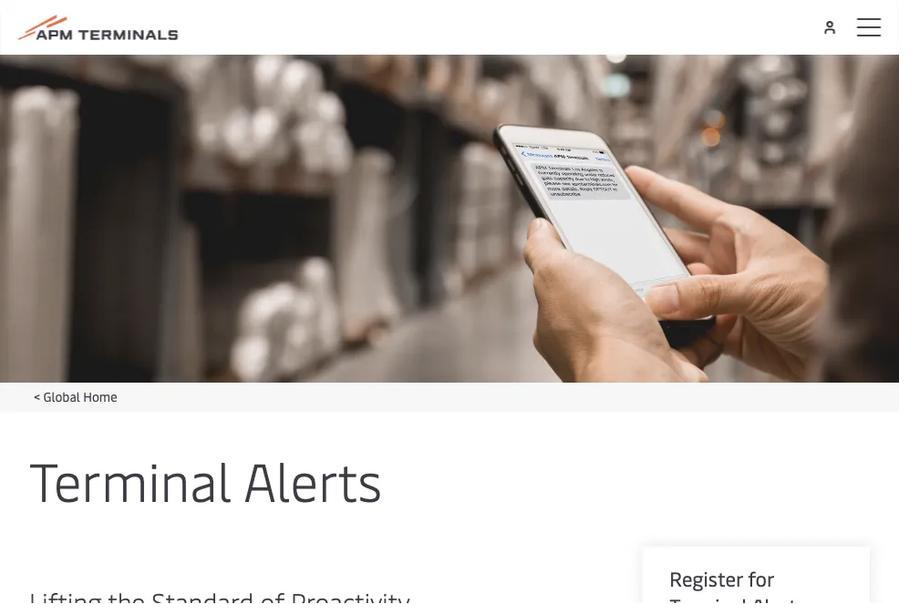 Task type: locate. For each thing, give the bounding box(es) containing it.
terminal down home
[[29, 444, 232, 516]]

for
[[748, 566, 774, 593]]

alerts inside register for terminal alerts
[[752, 593, 806, 605]]

1 vertical spatial terminal
[[670, 593, 748, 605]]

terminal down 'register'
[[670, 593, 748, 605]]

register
[[670, 566, 743, 593]]

1 horizontal spatial terminal
[[670, 593, 748, 605]]

0 horizontal spatial terminal
[[29, 444, 232, 516]]

register for terminal alerts
[[670, 566, 806, 605]]

<
[[34, 388, 40, 405]]

1 horizontal spatial alerts
[[752, 593, 806, 605]]

1 vertical spatial alerts
[[752, 593, 806, 605]]

0 horizontal spatial alerts
[[244, 444, 382, 516]]

alerts
[[244, 444, 382, 516], [752, 593, 806, 605]]

terminal
[[29, 444, 232, 516], [670, 593, 748, 605]]



Task type: describe. For each thing, give the bounding box(es) containing it.
global
[[43, 388, 80, 405]]

< global home
[[34, 388, 117, 405]]

0 vertical spatial terminal
[[29, 444, 232, 516]]

apm terminals launches global customer alerts solution image
[[0, 55, 900, 383]]

0 vertical spatial alerts
[[244, 444, 382, 516]]

terminal inside register for terminal alerts
[[670, 593, 748, 605]]

terminal alerts
[[29, 444, 382, 516]]

home
[[83, 388, 117, 405]]

global home link
[[43, 388, 117, 405]]



Task type: vqa. For each thing, say whether or not it's contained in the screenshot.
Alerts
yes



